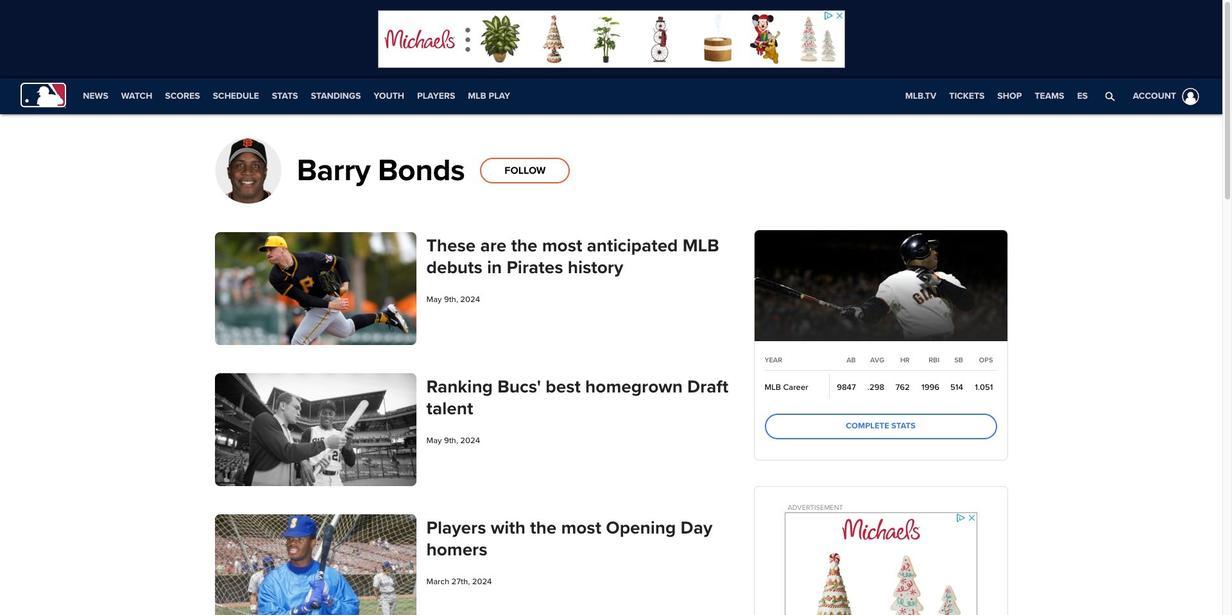 Task type: locate. For each thing, give the bounding box(es) containing it.
secondary navigation element
[[77, 78, 517, 114]]

barry bonds image
[[215, 137, 282, 204]]

tertiary navigation element
[[899, 78, 1095, 114]]

advertisement element
[[378, 10, 845, 68], [785, 513, 977, 616]]

1 vertical spatial advertisement element
[[785, 513, 977, 616]]

these are the most anticipated mlb debuts in pirates history image
[[215, 232, 416, 346]]

top navigation element
[[0, 78, 1223, 114]]



Task type: describe. For each thing, give the bounding box(es) containing it.
0 vertical spatial advertisement element
[[378, 10, 845, 68]]

players with the most opening day homers image
[[215, 515, 416, 616]]

ranking bucs' best homegrown draft talent image
[[215, 373, 416, 487]]



Task type: vqa. For each thing, say whether or not it's contained in the screenshot.
Tertiary Navigation ELEMENT
yes



